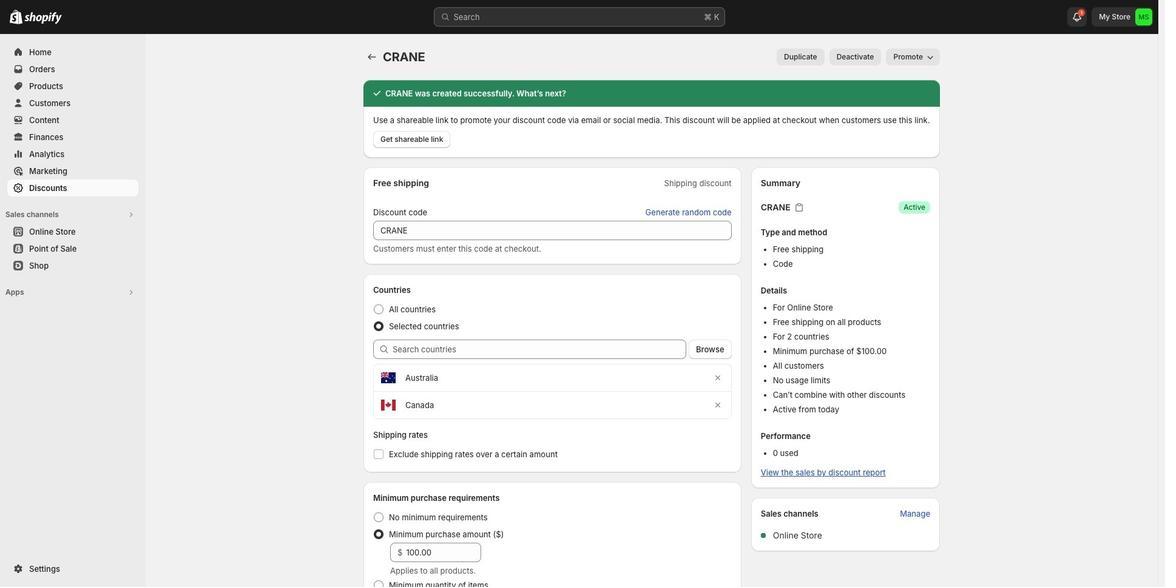 Task type: locate. For each thing, give the bounding box(es) containing it.
shopify image
[[10, 10, 22, 24]]

None text field
[[373, 221, 732, 240]]

0.00 text field
[[406, 543, 482, 563]]



Task type: vqa. For each thing, say whether or not it's contained in the screenshot.
the my store Icon
yes



Task type: describe. For each thing, give the bounding box(es) containing it.
my store image
[[1136, 9, 1153, 26]]

shopify image
[[24, 12, 62, 24]]

Search countries text field
[[393, 340, 687, 359]]



